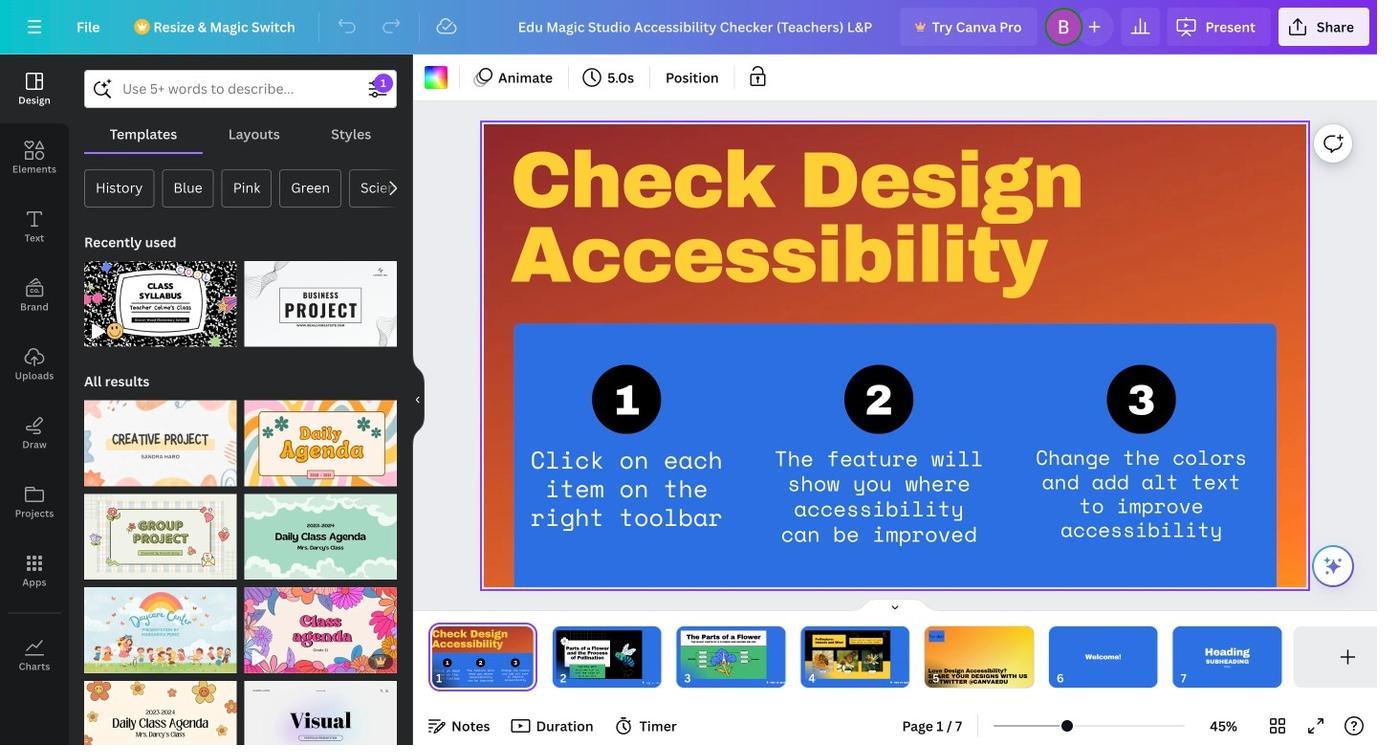 Task type: locate. For each thing, give the bounding box(es) containing it.
Zoom button
[[1193, 711, 1255, 742]]

canva assistant image
[[1322, 555, 1345, 578]]

Use 5+ words to describe... search field
[[122, 71, 359, 107]]

green colorful cute aesthetic group project presentation group
[[84, 483, 237, 580]]

Page title text field
[[451, 669, 458, 688]]

gradient minimal portfolio proposal presentation group
[[244, 670, 397, 745]]

hide pages image
[[850, 598, 942, 613]]

multicolor clouds daily class agenda template group
[[244, 483, 397, 580]]

hide image
[[412, 354, 425, 446]]

side panel tab list
[[0, 55, 69, 690]]



Task type: describe. For each thing, give the bounding box(es) containing it.
grey minimalist business project presentation group
[[244, 250, 397, 347]]

colorful scrapbook nostalgia class syllabus blank education presentation group
[[84, 250, 237, 347]]

main menu bar
[[0, 0, 1378, 55]]

colorful floral illustrative class agenda presentation group
[[244, 576, 397, 674]]

Design title text field
[[503, 8, 893, 46]]

no colour image
[[425, 66, 448, 89]]

orange and yellow retro flower power daily class agenda template group
[[84, 670, 237, 745]]

orange groovy retro daily agenda presentation group
[[244, 389, 397, 487]]

colorful watercolor creative project presentation group
[[84, 389, 237, 487]]

page 1 image
[[429, 627, 538, 688]]

blue green colorful daycare center presentation group
[[84, 576, 237, 674]]



Task type: vqa. For each thing, say whether or not it's contained in the screenshot.
right "TEMPLATE"
no



